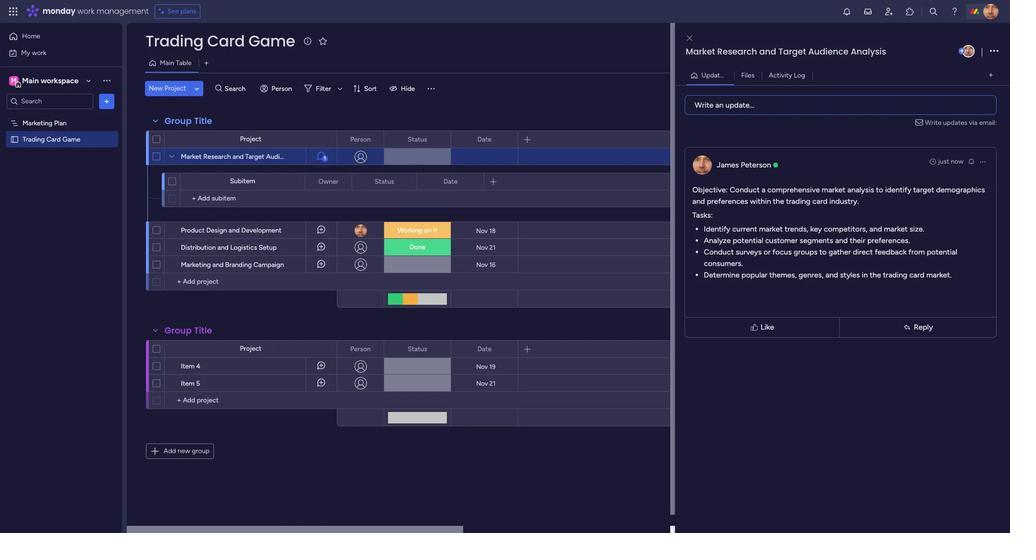 Task type: describe. For each thing, give the bounding box(es) containing it.
dapulse drag 2 image
[[677, 268, 680, 278]]

v2 search image
[[215, 83, 222, 94]]

styles
[[840, 270, 860, 279]]

1 vertical spatial game
[[62, 135, 80, 143]]

reminder image
[[968, 157, 976, 165]]

2 vertical spatial date
[[478, 345, 492, 353]]

product
[[181, 226, 205, 235]]

and up gather
[[836, 236, 848, 245]]

0 horizontal spatial potential
[[733, 236, 764, 245]]

invite members image
[[885, 7, 894, 16]]

main table
[[160, 59, 192, 67]]

it
[[434, 226, 438, 235]]

identify
[[704, 224, 731, 233]]

1 vertical spatial status
[[375, 177, 394, 186]]

item 5
[[181, 380, 200, 388]]

2 person field from the top
[[348, 344, 373, 355]]

analysis
[[848, 185, 875, 194]]

0 horizontal spatial market
[[759, 224, 783, 233]]

Market Research and Target Audience Analysis field
[[684, 45, 957, 58]]

apps image
[[906, 7, 915, 16]]

and down design
[[218, 244, 229, 252]]

within
[[750, 197, 771, 206]]

a
[[762, 185, 766, 194]]

main workspace
[[22, 76, 79, 85]]

focus
[[773, 247, 792, 256]]

activity log button
[[762, 68, 813, 83]]

james peterson link
[[717, 160, 772, 169]]

hide
[[401, 84, 415, 93]]

group title field for person
[[162, 325, 215, 337]]

item for item 4
[[181, 362, 195, 371]]

subitem
[[230, 177, 255, 185]]

menu image
[[427, 84, 436, 93]]

2 nov from the top
[[477, 244, 488, 251]]

nov 18
[[476, 227, 496, 234]]

1 horizontal spatial options image
[[991, 45, 999, 58]]

market inside field
[[686, 45, 716, 57]]

1 vertical spatial status field
[[373, 176, 397, 187]]

5
[[196, 380, 200, 388]]

genres,
[[799, 270, 824, 279]]

1 vertical spatial potential
[[927, 247, 958, 256]]

home
[[22, 32, 40, 40]]

and right design
[[229, 226, 240, 235]]

from
[[909, 247, 925, 256]]

demographics
[[937, 185, 986, 194]]

objective:
[[693, 185, 728, 194]]

just now
[[939, 157, 964, 165]]

activity log
[[769, 71, 806, 79]]

workspace options image
[[102, 76, 112, 85]]

market.
[[927, 270, 952, 279]]

new project button
[[145, 81, 190, 96]]

in
[[862, 270, 868, 279]]

setup
[[259, 244, 277, 252]]

Search field
[[222, 82, 251, 95]]

update...
[[726, 100, 755, 109]]

sort button
[[349, 81, 383, 96]]

0 horizontal spatial trading card game
[[23, 135, 80, 143]]

market research and target audience analysis inside field
[[686, 45, 887, 57]]

1 inside updates / 1 button
[[733, 71, 736, 79]]

now
[[951, 157, 964, 165]]

my
[[21, 49, 30, 57]]

segments
[[800, 236, 834, 245]]

and left styles
[[826, 270, 839, 279]]

0 horizontal spatial the
[[773, 197, 785, 206]]

updates
[[944, 118, 968, 127]]

item for item 5
[[181, 380, 195, 388]]

industry.
[[830, 197, 859, 206]]

1 person field from the top
[[348, 134, 373, 145]]

2 21 from the top
[[490, 380, 496, 387]]

add new group
[[164, 447, 210, 455]]

peterson
[[741, 160, 772, 169]]

key
[[811, 224, 822, 233]]

comprehensive
[[768, 185, 820, 194]]

preferences
[[707, 197, 749, 206]]

just
[[939, 157, 950, 165]]

just now link
[[930, 157, 964, 166]]

main table button
[[145, 56, 199, 71]]

work for monday
[[77, 6, 95, 17]]

nov for product design and development
[[476, 227, 488, 234]]

add to favorites image
[[318, 36, 328, 46]]

0 vertical spatial trading
[[787, 197, 811, 206]]

1 vertical spatial trading
[[883, 270, 908, 279]]

2 horizontal spatial market
[[884, 224, 908, 233]]

reply
[[914, 323, 933, 332]]

4
[[196, 362, 200, 371]]

monday
[[43, 6, 75, 17]]

activity
[[769, 71, 793, 79]]

new
[[149, 84, 163, 92]]

workspace
[[41, 76, 79, 85]]

filter
[[316, 84, 331, 93]]

card inside list box
[[46, 135, 61, 143]]

like button
[[687, 313, 838, 342]]

status field for date
[[406, 134, 430, 145]]

person inside 'popup button'
[[272, 84, 292, 93]]

marketing and branding campaign
[[181, 261, 284, 269]]

status field for person
[[406, 344, 430, 355]]

16
[[490, 261, 496, 268]]

1 horizontal spatial the
[[870, 270, 882, 279]]

Search in workspace field
[[20, 96, 80, 107]]

and inside field
[[760, 45, 777, 57]]

monday work management
[[43, 6, 149, 17]]

updates / 1 button
[[687, 68, 736, 83]]

branding
[[225, 261, 252, 269]]

group for date
[[165, 325, 192, 337]]

1 horizontal spatial trading card game
[[146, 30, 295, 52]]

new project
[[149, 84, 186, 92]]

date for owner
[[444, 177, 458, 186]]

home button
[[6, 29, 103, 44]]

updates
[[702, 71, 727, 79]]

new
[[178, 447, 190, 455]]

0 vertical spatial card
[[813, 197, 828, 206]]

files
[[742, 71, 755, 79]]

email:
[[980, 118, 997, 127]]

project for person
[[240, 135, 262, 143]]

0 horizontal spatial trading
[[23, 135, 45, 143]]

competitors,
[[824, 224, 868, 233]]

1 horizontal spatial card
[[910, 270, 925, 279]]

add
[[164, 447, 176, 455]]

select product image
[[9, 7, 18, 16]]

nov for marketing and branding campaign
[[477, 261, 488, 268]]

add new group button
[[146, 444, 214, 459]]

consumers.
[[704, 259, 743, 268]]

or
[[764, 247, 771, 256]]

analysis inside field
[[851, 45, 887, 57]]

date field for owner
[[441, 176, 460, 187]]

1 + add project text field from the top
[[169, 276, 318, 288]]

status for person
[[408, 345, 427, 353]]

campaign
[[254, 261, 284, 269]]

files button
[[734, 68, 762, 83]]

title for person
[[194, 325, 212, 337]]

via
[[970, 118, 978, 127]]

see plans
[[167, 7, 196, 15]]

reply button
[[842, 320, 995, 335]]

m
[[11, 76, 17, 84]]

show board description image
[[302, 36, 313, 46]]

updates / 1
[[702, 71, 736, 79]]

group title for date
[[165, 325, 212, 337]]

see plans button
[[154, 4, 201, 19]]

size.
[[910, 224, 925, 233]]

help image
[[950, 7, 960, 16]]

see
[[167, 7, 179, 15]]



Task type: locate. For each thing, give the bounding box(es) containing it.
working
[[398, 226, 423, 235]]

1 vertical spatial person field
[[348, 344, 373, 355]]

project for date
[[240, 345, 262, 353]]

trading right public board icon
[[23, 135, 45, 143]]

2 vertical spatial person
[[350, 345, 371, 353]]

group down new project button
[[165, 115, 192, 127]]

target up 'activity log'
[[779, 45, 807, 57]]

envelope o image
[[916, 118, 926, 128]]

trends,
[[785, 224, 809, 233]]

1 up owner
[[324, 156, 326, 161]]

conduct
[[730, 185, 760, 194], [704, 247, 734, 256]]

game
[[249, 30, 295, 52], [62, 135, 80, 143]]

write for write updates via email:
[[926, 118, 942, 127]]

nov left '18'
[[476, 227, 488, 234]]

group title up 'item 4'
[[165, 325, 212, 337]]

1 vertical spatial title
[[194, 325, 212, 337]]

conduct left a at the top of page
[[730, 185, 760, 194]]

1 vertical spatial group title field
[[162, 325, 215, 337]]

dapulse addbtn image
[[959, 48, 966, 54]]

0 vertical spatial date
[[478, 135, 492, 143]]

options image
[[979, 158, 987, 165]]

1 vertical spatial person
[[350, 135, 371, 143]]

conduct down the analyze
[[704, 247, 734, 256]]

and down the distribution and logistics setup
[[213, 261, 224, 269]]

0 vertical spatial status field
[[406, 134, 430, 145]]

write an update... button
[[685, 95, 997, 115]]

group title field for date
[[162, 115, 215, 127]]

an
[[716, 100, 724, 109]]

main for main table
[[160, 59, 174, 67]]

1 vertical spatial nov 21
[[477, 380, 496, 387]]

status for date
[[408, 135, 427, 143]]

angle down image
[[195, 85, 199, 92]]

title down angle down icon
[[194, 115, 212, 127]]

1 horizontal spatial trading
[[883, 270, 908, 279]]

working on it
[[398, 226, 438, 235]]

0 vertical spatial game
[[249, 30, 295, 52]]

main left table
[[160, 59, 174, 67]]

notifications image
[[843, 7, 852, 16]]

1 vertical spatial research
[[203, 153, 231, 161]]

trading card game up add view image
[[146, 30, 295, 52]]

0 vertical spatial marketing
[[23, 119, 52, 127]]

0 vertical spatial title
[[194, 115, 212, 127]]

list box containing marketing plan
[[0, 113, 122, 277]]

1 horizontal spatial main
[[160, 59, 174, 67]]

1 vertical spatial james peterson image
[[963, 45, 975, 57]]

list box
[[0, 113, 122, 277]]

research up "subitem"
[[203, 153, 231, 161]]

0 horizontal spatial trading
[[787, 197, 811, 206]]

0 horizontal spatial options image
[[102, 96, 112, 106]]

status
[[408, 135, 427, 143], [375, 177, 394, 186], [408, 345, 427, 353]]

options image up add view icon
[[991, 45, 999, 58]]

1 horizontal spatial game
[[249, 30, 295, 52]]

group title
[[165, 115, 212, 127], [165, 325, 212, 337]]

0 vertical spatial group
[[165, 115, 192, 127]]

0 vertical spatial 1
[[733, 71, 736, 79]]

1 horizontal spatial analysis
[[851, 45, 887, 57]]

title for date
[[194, 115, 212, 127]]

0 horizontal spatial game
[[62, 135, 80, 143]]

0 vertical spatial work
[[77, 6, 95, 17]]

direct
[[853, 247, 873, 256]]

nov 19
[[477, 363, 496, 370]]

target
[[914, 185, 935, 194]]

trading card game
[[146, 30, 295, 52], [23, 135, 80, 143]]

nov left 16
[[477, 261, 488, 268]]

card left industry.
[[813, 197, 828, 206]]

options image down workspace options image at top left
[[102, 96, 112, 106]]

market research and target audience analysis up 'activity log'
[[686, 45, 887, 57]]

done
[[410, 243, 426, 251]]

target up "subitem"
[[245, 153, 265, 161]]

nov down 'nov 18'
[[477, 244, 488, 251]]

1 vertical spatial write
[[926, 118, 942, 127]]

filter button
[[301, 81, 346, 96]]

search everything image
[[929, 7, 939, 16]]

to down segments
[[820, 247, 827, 256]]

group up 'item 4'
[[165, 325, 192, 337]]

work right my
[[32, 49, 46, 57]]

analysis
[[851, 45, 887, 57], [296, 153, 321, 161]]

0 vertical spatial card
[[207, 30, 245, 52]]

0 horizontal spatial james peterson image
[[963, 45, 975, 57]]

plans
[[180, 7, 196, 15]]

research up /
[[718, 45, 757, 57]]

trading down 'comprehensive'
[[787, 197, 811, 206]]

0 horizontal spatial 1
[[324, 156, 326, 161]]

main inside "workspace selection" element
[[22, 76, 39, 85]]

distribution
[[181, 244, 216, 252]]

options image
[[991, 45, 999, 58], [102, 96, 112, 106]]

close image
[[687, 35, 693, 42]]

2 vertical spatial status
[[408, 345, 427, 353]]

group title down angle down icon
[[165, 115, 212, 127]]

work for my
[[32, 49, 46, 57]]

title
[[194, 115, 212, 127], [194, 325, 212, 337]]

0 vertical spatial trading
[[146, 30, 204, 52]]

1 vertical spatial date field
[[441, 176, 460, 187]]

2 title from the top
[[194, 325, 212, 337]]

market research and target audience analysis up "subitem"
[[181, 153, 321, 161]]

1 vertical spatial date
[[444, 177, 458, 186]]

market
[[822, 185, 846, 194], [759, 224, 783, 233], [884, 224, 908, 233]]

1 vertical spatial conduct
[[704, 247, 734, 256]]

1 right /
[[733, 71, 736, 79]]

public board image
[[10, 135, 19, 144]]

2 vertical spatial date field
[[475, 344, 494, 355]]

0 vertical spatial write
[[695, 100, 714, 109]]

21 down 19
[[490, 380, 496, 387]]

0 vertical spatial analysis
[[851, 45, 887, 57]]

like
[[761, 323, 775, 332]]

arrow down image
[[335, 83, 346, 94]]

themes,
[[770, 270, 797, 279]]

group
[[192, 447, 210, 455]]

2 vertical spatial project
[[240, 345, 262, 353]]

1 vertical spatial item
[[181, 380, 195, 388]]

card down 'plan'
[[46, 135, 61, 143]]

1 horizontal spatial card
[[207, 30, 245, 52]]

21 down '18'
[[490, 244, 496, 251]]

group title for person
[[165, 115, 212, 127]]

0 vertical spatial research
[[718, 45, 757, 57]]

0 horizontal spatial card
[[46, 135, 61, 143]]

work
[[77, 6, 95, 17], [32, 49, 46, 57]]

audience down notifications image
[[809, 45, 849, 57]]

date for status
[[478, 135, 492, 143]]

0 vertical spatial nov 21
[[477, 244, 496, 251]]

0 vertical spatial main
[[160, 59, 174, 67]]

project
[[165, 84, 186, 92], [240, 135, 262, 143], [240, 345, 262, 353]]

workspace image
[[9, 75, 19, 86]]

/
[[729, 71, 731, 79]]

group title field up 'item 4'
[[162, 325, 215, 337]]

james peterson image
[[984, 4, 999, 19], [963, 45, 975, 57]]

2 group title from the top
[[165, 325, 212, 337]]

add view image
[[990, 72, 993, 79]]

1 horizontal spatial audience
[[809, 45, 849, 57]]

write inside button
[[695, 100, 714, 109]]

work right monday
[[77, 6, 95, 17]]

1 title from the top
[[194, 115, 212, 127]]

and up preferences. at the right top of the page
[[870, 224, 883, 233]]

1 vertical spatial target
[[245, 153, 265, 161]]

0 vertical spatial james peterson image
[[984, 4, 999, 19]]

project inside button
[[165, 84, 186, 92]]

plan
[[54, 119, 67, 127]]

1 21 from the top
[[490, 244, 496, 251]]

write updates via email:
[[926, 118, 997, 127]]

0 vertical spatial audience
[[809, 45, 849, 57]]

1 vertical spatial options image
[[102, 96, 112, 106]]

1 vertical spatial trading
[[23, 135, 45, 143]]

trading down "feedback"
[[883, 270, 908, 279]]

0 horizontal spatial audience
[[266, 153, 295, 161]]

1 horizontal spatial target
[[779, 45, 807, 57]]

1
[[733, 71, 736, 79], [324, 156, 326, 161]]

logistics
[[230, 244, 257, 252]]

person for second person field from the top
[[350, 345, 371, 353]]

0 horizontal spatial research
[[203, 153, 231, 161]]

write left an
[[695, 100, 714, 109]]

1 horizontal spatial market
[[822, 185, 846, 194]]

the right in
[[870, 270, 882, 279]]

analysis down inbox image
[[851, 45, 887, 57]]

person
[[272, 84, 292, 93], [350, 135, 371, 143], [350, 345, 371, 353]]

research inside field
[[718, 45, 757, 57]]

0 vertical spatial market research and target audience analysis
[[686, 45, 887, 57]]

1 vertical spatial 1
[[324, 156, 326, 161]]

market up "customer"
[[759, 224, 783, 233]]

and up tasks:
[[693, 197, 705, 206]]

1 horizontal spatial to
[[876, 185, 884, 194]]

1 horizontal spatial trading
[[146, 30, 204, 52]]

objective: conduct a comprehensive market analysis to identify target demographics and preferences within the trading card industry. tasks: identify current market trends, key competitors, and market size. analyze potential customer segments and their preferences. conduct surveys or focus groups to gather direct feedback from potential consumers. determine popular themes, genres, and styles in the trading card market.
[[693, 185, 986, 279]]

1 vertical spatial project
[[240, 135, 262, 143]]

feedback
[[875, 247, 907, 256]]

product design and development
[[181, 226, 282, 235]]

item left 5
[[181, 380, 195, 388]]

0 vertical spatial group title field
[[162, 115, 215, 127]]

2 item from the top
[[181, 380, 195, 388]]

main inside button
[[160, 59, 174, 67]]

the right within
[[773, 197, 785, 206]]

1 vertical spatial group title
[[165, 325, 212, 337]]

0 vertical spatial + add project text field
[[169, 276, 318, 288]]

1 vertical spatial main
[[22, 76, 39, 85]]

1 horizontal spatial james peterson image
[[984, 4, 999, 19]]

0 vertical spatial group title
[[165, 115, 212, 127]]

target inside field
[[779, 45, 807, 57]]

nov down nov 19
[[477, 380, 488, 387]]

nov left 19
[[477, 363, 488, 370]]

write for write an update...
[[695, 100, 714, 109]]

2 group from the top
[[165, 325, 192, 337]]

analysis up owner
[[296, 153, 321, 161]]

1 group title from the top
[[165, 115, 212, 127]]

workspace selection element
[[9, 75, 80, 87]]

sort
[[364, 84, 377, 93]]

Trading Card Game field
[[143, 30, 298, 52]]

groups
[[794, 247, 818, 256]]

0 horizontal spatial write
[[695, 100, 714, 109]]

1 vertical spatial the
[[870, 270, 882, 279]]

marketing for marketing and branding campaign
[[181, 261, 211, 269]]

Date field
[[475, 134, 494, 145], [441, 176, 460, 187], [475, 344, 494, 355]]

hide button
[[386, 81, 421, 96]]

nov 21
[[477, 244, 496, 251], [477, 380, 496, 387]]

2 vertical spatial status field
[[406, 344, 430, 355]]

1 horizontal spatial potential
[[927, 247, 958, 256]]

and up "subitem"
[[233, 153, 244, 161]]

3 nov from the top
[[477, 261, 488, 268]]

option
[[0, 114, 122, 116]]

my work button
[[6, 45, 103, 61]]

0 horizontal spatial market research and target audience analysis
[[181, 153, 321, 161]]

card
[[207, 30, 245, 52], [46, 135, 61, 143]]

nov 21 down 'nov 18'
[[477, 244, 496, 251]]

+ Add project text field
[[169, 276, 318, 288], [169, 395, 318, 406]]

audience left 1 button
[[266, 153, 295, 161]]

audience
[[809, 45, 849, 57], [266, 153, 295, 161]]

market up preferences. at the right top of the page
[[884, 224, 908, 233]]

trading
[[787, 197, 811, 206], [883, 270, 908, 279]]

card left market.
[[910, 270, 925, 279]]

person button
[[256, 81, 298, 96]]

1 group title field from the top
[[162, 115, 215, 127]]

1 vertical spatial + add project text field
[[169, 395, 318, 406]]

development
[[241, 226, 282, 235]]

their
[[850, 236, 866, 245]]

0 vertical spatial person field
[[348, 134, 373, 145]]

0 horizontal spatial market
[[181, 153, 202, 161]]

1 vertical spatial 21
[[490, 380, 496, 387]]

5 nov from the top
[[477, 380, 488, 387]]

tasks:
[[693, 210, 713, 220]]

potential up surveys
[[733, 236, 764, 245]]

0 vertical spatial options image
[[991, 45, 999, 58]]

marketing left 'plan'
[[23, 119, 52, 127]]

0 horizontal spatial target
[[245, 153, 265, 161]]

0 horizontal spatial analysis
[[296, 153, 321, 161]]

marketing for marketing plan
[[23, 119, 52, 127]]

0 vertical spatial date field
[[475, 134, 494, 145]]

write an update...
[[695, 100, 755, 109]]

market up industry.
[[822, 185, 846, 194]]

0 horizontal spatial work
[[32, 49, 46, 57]]

1 inside 1 button
[[324, 156, 326, 161]]

to left identify
[[876, 185, 884, 194]]

0 vertical spatial market
[[686, 45, 716, 57]]

1 vertical spatial market
[[181, 153, 202, 161]]

inbox image
[[864, 7, 873, 16]]

marketing down distribution
[[181, 261, 211, 269]]

Owner field
[[316, 176, 341, 187]]

1 vertical spatial market research and target audience analysis
[[181, 153, 321, 161]]

2 nov 21 from the top
[[477, 380, 496, 387]]

trading card game down marketing plan
[[23, 135, 80, 143]]

item 4
[[181, 362, 200, 371]]

to
[[876, 185, 884, 194], [820, 247, 827, 256]]

1 horizontal spatial 1
[[733, 71, 736, 79]]

my work
[[21, 49, 46, 57]]

work inside the my work "button"
[[32, 49, 46, 57]]

Group Title field
[[162, 115, 215, 127], [162, 325, 215, 337]]

identify
[[886, 185, 912, 194]]

1 button
[[306, 148, 337, 165]]

trading up main table
[[146, 30, 204, 52]]

target
[[779, 45, 807, 57], [245, 153, 265, 161]]

0 vertical spatial the
[[773, 197, 785, 206]]

1 nov 21 from the top
[[477, 244, 496, 251]]

audience inside field
[[809, 45, 849, 57]]

0 vertical spatial conduct
[[730, 185, 760, 194]]

1 vertical spatial card
[[910, 270, 925, 279]]

1 vertical spatial card
[[46, 135, 61, 143]]

0 vertical spatial trading card game
[[146, 30, 295, 52]]

group title field down angle down icon
[[162, 115, 215, 127]]

market
[[686, 45, 716, 57], [181, 153, 202, 161]]

potential up market.
[[927, 247, 958, 256]]

Status field
[[406, 134, 430, 145], [373, 176, 397, 187], [406, 344, 430, 355]]

and up the activity
[[760, 45, 777, 57]]

gather
[[829, 247, 851, 256]]

write left "updates" in the right top of the page
[[926, 118, 942, 127]]

surveys
[[736, 247, 762, 256]]

2 group title field from the top
[[162, 325, 215, 337]]

nov 21 down nov 19
[[477, 380, 496, 387]]

1 vertical spatial to
[[820, 247, 827, 256]]

title up 4
[[194, 325, 212, 337]]

card up add view image
[[207, 30, 245, 52]]

group for person
[[165, 115, 192, 127]]

game down 'plan'
[[62, 135, 80, 143]]

main right workspace 'image'
[[22, 76, 39, 85]]

add view image
[[205, 60, 208, 67]]

date field for status
[[475, 134, 494, 145]]

nov 16
[[477, 261, 496, 268]]

item left 4
[[181, 362, 195, 371]]

1 horizontal spatial work
[[77, 6, 95, 17]]

current
[[733, 224, 758, 233]]

Person field
[[348, 134, 373, 145], [348, 344, 373, 355]]

1 item from the top
[[181, 362, 195, 371]]

1 nov from the top
[[476, 227, 488, 234]]

1 group from the top
[[165, 115, 192, 127]]

nov for item 5
[[477, 380, 488, 387]]

person for second person field from the bottom of the page
[[350, 135, 371, 143]]

4 nov from the top
[[477, 363, 488, 370]]

game left show board description icon
[[249, 30, 295, 52]]

main for main workspace
[[22, 76, 39, 85]]

2 + add project text field from the top
[[169, 395, 318, 406]]

1 vertical spatial marketing
[[181, 261, 211, 269]]

+ Add subitem text field
[[185, 193, 285, 204]]

table
[[176, 59, 192, 67]]

1 horizontal spatial marketing
[[181, 261, 211, 269]]



Task type: vqa. For each thing, say whether or not it's contained in the screenshot.
select product "icon"
yes



